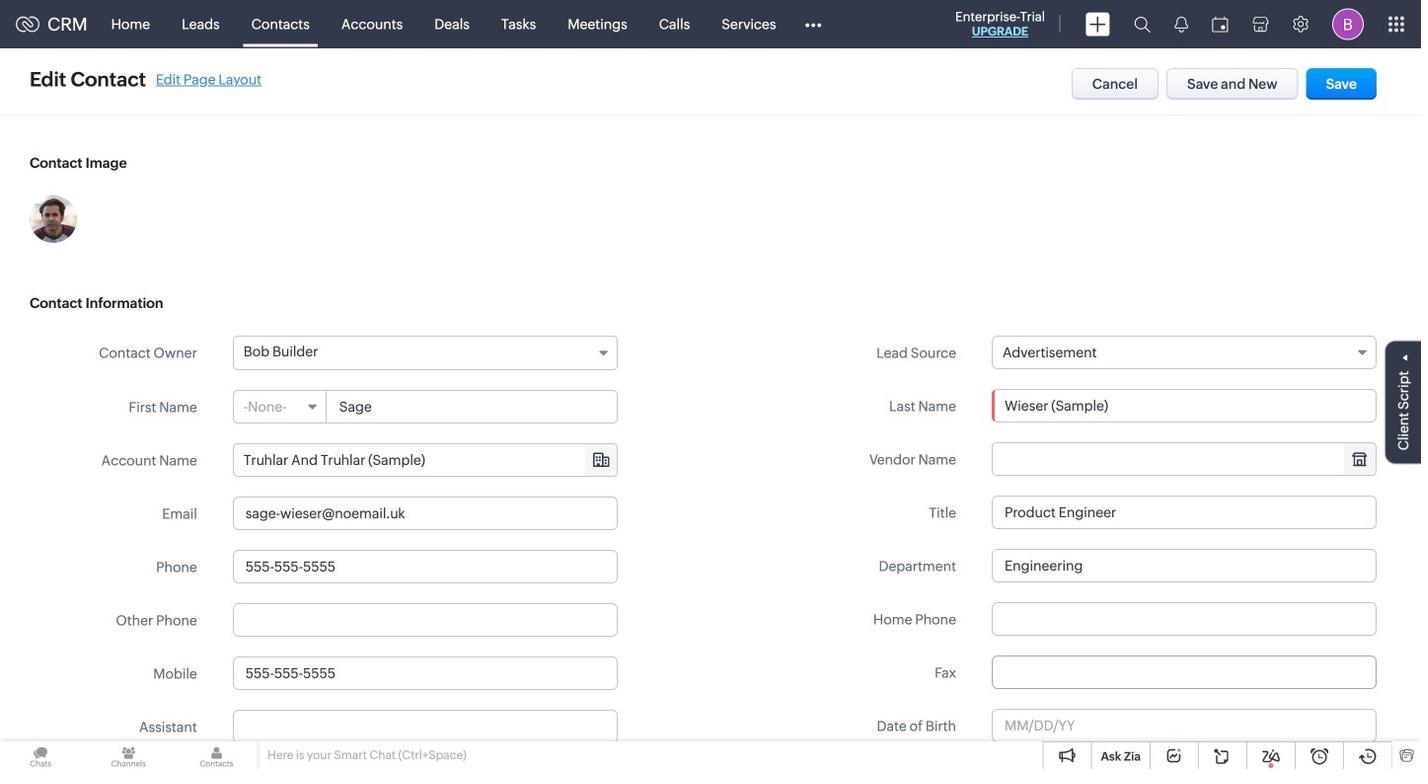 Task type: locate. For each thing, give the bounding box(es) containing it.
profile element
[[1321, 0, 1376, 48]]

channels image
[[88, 741, 169, 769]]

profile image
[[1333, 8, 1365, 40]]

None text field
[[234, 444, 617, 476], [233, 550, 618, 584], [992, 656, 1377, 689], [234, 444, 617, 476], [233, 550, 618, 584], [992, 656, 1377, 689]]

logo image
[[16, 16, 39, 32]]

chats image
[[0, 741, 81, 769]]

create menu image
[[1086, 12, 1111, 36]]

None text field
[[992, 389, 1377, 423], [328, 391, 617, 423], [992, 496, 1377, 529], [233, 497, 618, 530], [992, 549, 1377, 583], [992, 602, 1377, 636], [233, 603, 618, 637], [233, 657, 618, 690], [233, 710, 618, 743], [992, 389, 1377, 423], [328, 391, 617, 423], [992, 496, 1377, 529], [233, 497, 618, 530], [992, 549, 1377, 583], [992, 602, 1377, 636], [233, 603, 618, 637], [233, 657, 618, 690], [233, 710, 618, 743]]

None field
[[992, 336, 1377, 369], [234, 391, 327, 423], [234, 444, 617, 476], [992, 336, 1377, 369], [234, 391, 327, 423], [234, 444, 617, 476]]



Task type: describe. For each thing, give the bounding box(es) containing it.
search element
[[1123, 0, 1163, 48]]

signals image
[[1175, 16, 1189, 33]]

calendar image
[[1212, 16, 1229, 32]]

image image
[[30, 195, 77, 243]]

MM/DD/YY text field
[[992, 709, 1377, 742]]

signals element
[[1163, 0, 1201, 48]]

Other Modules field
[[792, 8, 835, 40]]

create menu element
[[1074, 0, 1123, 48]]

contacts image
[[176, 741, 257, 769]]

search image
[[1134, 16, 1151, 33]]



